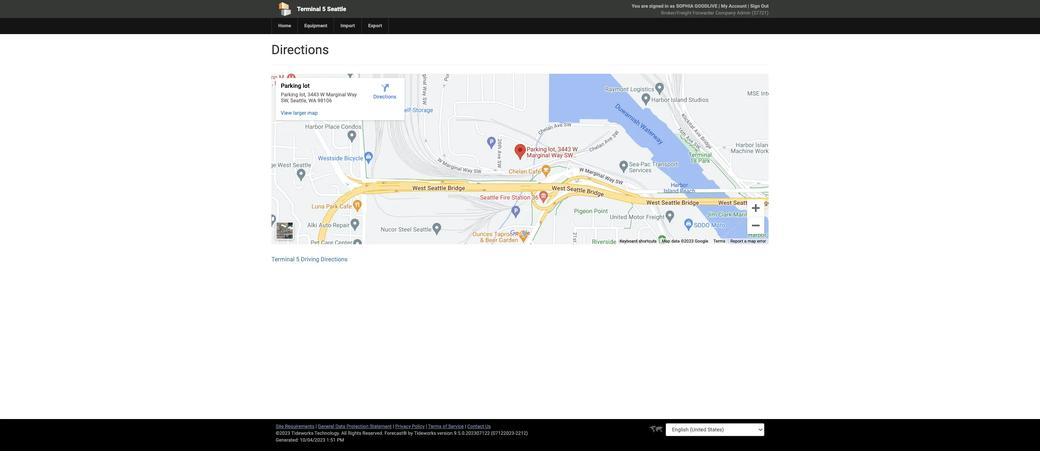 Task type: describe. For each thing, give the bounding box(es) containing it.
goodlive
[[695, 3, 718, 9]]

sign out link
[[750, 3, 769, 9]]

| left my at the top of page
[[719, 3, 720, 9]]

| left sign
[[748, 3, 749, 9]]

broker/freight
[[661, 10, 692, 16]]

1:51
[[327, 438, 336, 444]]

(07122023-
[[491, 431, 516, 437]]

my account link
[[721, 3, 747, 9]]

import link
[[334, 18, 361, 34]]

pm
[[337, 438, 344, 444]]

export
[[368, 23, 382, 29]]

(57721)
[[752, 10, 769, 16]]

statement
[[370, 424, 392, 430]]

terminal 5 driving directions
[[272, 256, 348, 263]]

| up the forecast®
[[393, 424, 394, 430]]

import
[[341, 23, 355, 29]]

| left 'general'
[[316, 424, 317, 430]]

tideworks
[[414, 431, 436, 437]]

seattle
[[327, 6, 346, 12]]

us
[[485, 424, 491, 430]]

technology.
[[315, 431, 340, 437]]

company
[[716, 10, 736, 16]]

terms
[[428, 424, 442, 430]]

reserved.
[[363, 431, 383, 437]]

home
[[278, 23, 291, 29]]

signed
[[649, 3, 664, 9]]

terminal for terminal 5 seattle
[[297, 6, 321, 12]]

by
[[408, 431, 413, 437]]

version
[[437, 431, 453, 437]]

0 vertical spatial directions
[[272, 42, 329, 57]]

| up tideworks
[[426, 424, 427, 430]]

in
[[665, 3, 669, 9]]

forecast®
[[385, 431, 407, 437]]

terminal for terminal 5 driving directions
[[272, 256, 295, 263]]

are
[[641, 3, 648, 9]]

service
[[448, 424, 464, 430]]

as
[[670, 3, 675, 9]]

5 for seattle
[[322, 6, 326, 12]]

sophia
[[676, 3, 694, 9]]

2212)
[[516, 431, 528, 437]]

contact
[[467, 424, 484, 430]]

out
[[761, 3, 769, 9]]



Task type: vqa. For each thing, say whether or not it's contained in the screenshot.
Import link
yes



Task type: locate. For each thing, give the bounding box(es) containing it.
5 left driving
[[296, 256, 300, 263]]

account
[[729, 3, 747, 9]]

sign
[[750, 3, 760, 9]]

|
[[719, 3, 720, 9], [748, 3, 749, 9], [316, 424, 317, 430], [393, 424, 394, 430], [426, 424, 427, 430], [465, 424, 466, 430]]

terminal left driving
[[272, 256, 295, 263]]

site requirements link
[[276, 424, 315, 430]]

0 vertical spatial terminal
[[297, 6, 321, 12]]

site requirements | general data protection statement | privacy policy | terms of service | contact us ©2023 tideworks technology. all rights reserved. forecast® by tideworks version 9.5.0.202307122 (07122023-2212) generated: 10/04/2023 1:51 pm
[[276, 424, 528, 444]]

site
[[276, 424, 284, 430]]

generated:
[[276, 438, 299, 444]]

5 left seattle at the left top
[[322, 6, 326, 12]]

my
[[721, 3, 728, 9]]

5 for driving
[[296, 256, 300, 263]]

1 horizontal spatial 5
[[322, 6, 326, 12]]

1 vertical spatial 5
[[296, 256, 300, 263]]

all
[[341, 431, 347, 437]]

terminal 5 seattle link
[[272, 0, 471, 18]]

0 vertical spatial 5
[[322, 6, 326, 12]]

of
[[443, 424, 447, 430]]

general
[[318, 424, 334, 430]]

privacy
[[395, 424, 411, 430]]

contact us link
[[467, 424, 491, 430]]

terminal 5 seattle
[[297, 6, 346, 12]]

data
[[336, 424, 345, 430]]

equipment
[[304, 23, 327, 29]]

protection
[[347, 424, 369, 430]]

policy
[[412, 424, 425, 430]]

terminal inside terminal 5 seattle link
[[297, 6, 321, 12]]

directions down the equipment link
[[272, 42, 329, 57]]

10/04/2023
[[300, 438, 325, 444]]

you are signed in as sophia goodlive | my account | sign out broker/freight forwarder company admin (57721)
[[632, 3, 769, 16]]

0 horizontal spatial terminal
[[272, 256, 295, 263]]

directions
[[272, 42, 329, 57], [321, 256, 348, 263]]

9.5.0.202307122
[[454, 431, 490, 437]]

export link
[[361, 18, 389, 34]]

©2023 tideworks
[[276, 431, 314, 437]]

5
[[322, 6, 326, 12], [296, 256, 300, 263]]

forwarder
[[693, 10, 715, 16]]

1 horizontal spatial terminal
[[297, 6, 321, 12]]

terminal
[[297, 6, 321, 12], [272, 256, 295, 263]]

you
[[632, 3, 640, 9]]

requirements
[[285, 424, 315, 430]]

admin
[[737, 10, 751, 16]]

terminal 5 driving directions link
[[272, 256, 348, 263]]

equipment link
[[298, 18, 334, 34]]

home link
[[272, 18, 298, 34]]

1 vertical spatial terminal
[[272, 256, 295, 263]]

terms of service link
[[428, 424, 464, 430]]

terminal up equipment on the left of page
[[297, 6, 321, 12]]

driving
[[301, 256, 319, 263]]

general data protection statement link
[[318, 424, 392, 430]]

rights
[[348, 431, 361, 437]]

0 horizontal spatial 5
[[296, 256, 300, 263]]

| up 9.5.0.202307122
[[465, 424, 466, 430]]

privacy policy link
[[395, 424, 425, 430]]

directions right driving
[[321, 256, 348, 263]]

1 vertical spatial directions
[[321, 256, 348, 263]]



